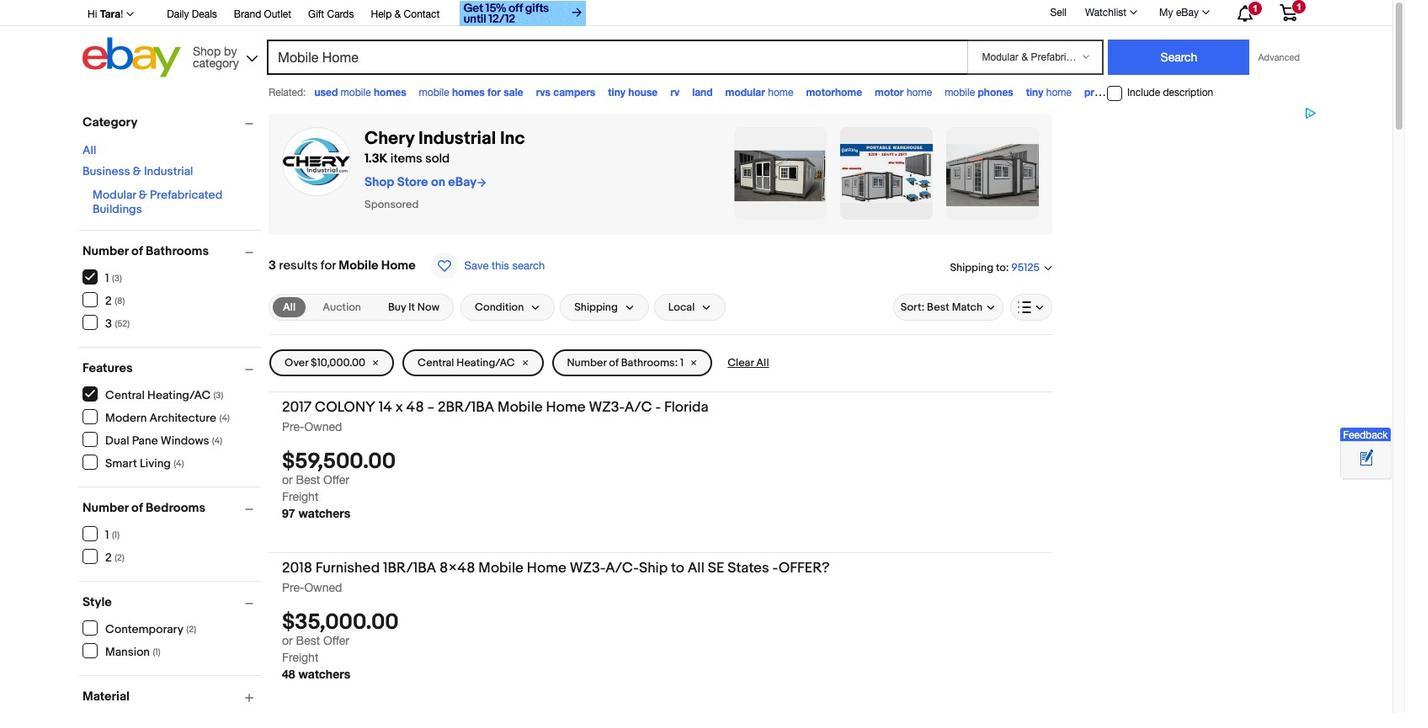 Task type: describe. For each thing, give the bounding box(es) containing it.
modern
[[105, 410, 147, 425]]

help & contact link
[[371, 6, 440, 24]]

best inside dropdown button
[[927, 301, 950, 314]]

pre- inside 2018 furnished 1br/1ba 8×48 mobile home wz3-a/c-ship to all se states -offer? pre-owned
[[282, 581, 304, 595]]

search
[[512, 259, 545, 272]]

all inside 2018 furnished 1br/1ba 8×48 mobile home wz3-a/c-ship to all se states -offer? pre-owned
[[688, 560, 705, 577]]

florida
[[664, 399, 709, 416]]

ship
[[639, 560, 668, 577]]

used mobile homes
[[314, 86, 406, 99]]

$35,000.00
[[282, 610, 399, 636]]

1 inside dropdown button
[[1253, 3, 1258, 13]]

to inside 2018 furnished 1br/1ba 8×48 mobile home wz3-a/c-ship to all se states -offer? pre-owned
[[671, 560, 684, 577]]

3 (52)
[[105, 316, 130, 330]]

hi
[[88, 8, 97, 20]]

auction link
[[313, 297, 371, 317]]

inc
[[500, 128, 525, 150]]

offer?
[[778, 560, 830, 577]]

48 inside "2017 colony 14 x 48 – 2br/1ba mobile home wz3-a/c - florida pre-owned"
[[406, 399, 424, 416]]

2017
[[282, 399, 312, 416]]

description
[[1163, 87, 1213, 99]]

watchlist
[[1085, 7, 1127, 19]]

match
[[952, 301, 983, 314]]

freight for $35,000.00
[[282, 651, 319, 665]]

over $10,000.00 link
[[269, 349, 394, 376]]

mobile inside the used mobile homes
[[341, 87, 371, 99]]

0 vertical spatial all link
[[83, 143, 96, 157]]

2 (2)
[[105, 550, 125, 565]]

number of bathrooms: 1
[[567, 356, 684, 370]]

bathrooms
[[146, 243, 209, 259]]

mobile homes for sale
[[419, 86, 523, 99]]

1.3k
[[365, 151, 388, 167]]

3 chery industrial inc image from the left
[[840, 127, 933, 220]]

chery industrial inc 1.3k items sold shop store on ebay sponsored
[[365, 128, 525, 211]]

1br/1ba
[[383, 560, 436, 577]]

business
[[83, 164, 130, 178]]

3 for 3 results for mobile home
[[269, 258, 276, 274]]

smart living (4)
[[105, 456, 184, 470]]

heating/ac for central heating/ac
[[456, 356, 515, 370]]

wz3- inside "2017 colony 14 x 48 – 2br/1ba mobile home wz3-a/c - florida pre-owned"
[[589, 399, 624, 416]]

2018 furnished 1br/1ba 8×48 mobile home wz3-a/c-ship to all se states -offer? link
[[282, 560, 837, 580]]

feedback
[[1343, 430, 1388, 441]]

(3) inside the central heating/ac (3)
[[213, 389, 223, 400]]

0 horizontal spatial industrial
[[144, 164, 193, 178]]

home inside 2018 furnished 1br/1ba 8×48 mobile home wz3-a/c-ship to all se states -offer? pre-owned
[[527, 560, 567, 577]]

my ebay
[[1159, 7, 1199, 19]]

auction
[[323, 301, 361, 314]]

all inside clear all 'link'
[[756, 356, 769, 370]]

material
[[83, 689, 130, 705]]

ebay inside chery industrial inc 1.3k items sold shop store on ebay sponsored
[[448, 174, 477, 190]]

windows
[[161, 433, 209, 447]]

my ebay link
[[1150, 3, 1217, 23]]

on
[[431, 174, 445, 190]]

style
[[83, 594, 112, 610]]

chery industrial inc link
[[365, 128, 525, 150]]

(2) for 2
[[115, 552, 125, 563]]

watchers for $35,000.00
[[298, 667, 350, 681]]

gift cards
[[308, 8, 354, 20]]

for for results
[[321, 258, 336, 274]]

sold
[[425, 151, 450, 167]]

account navigation
[[78, 0, 1310, 29]]

all up business
[[83, 143, 96, 157]]

clear
[[728, 356, 754, 370]]

ebay inside account navigation
[[1176, 7, 1199, 19]]

1 (1)
[[105, 527, 120, 542]]

shop inside chery industrial inc 1.3k items sold shop store on ebay sponsored
[[365, 174, 394, 190]]

bedrooms
[[146, 500, 206, 516]]

home for motor
[[907, 87, 932, 99]]

bathrooms:
[[621, 356, 678, 370]]

items
[[390, 151, 422, 167]]

heating/ac for central heating/ac (3)
[[147, 388, 211, 402]]

All selected text field
[[283, 300, 296, 315]]

shop inside shop by category
[[193, 44, 221, 58]]

all down results
[[283, 301, 296, 314]]

2018 furnished 1br/1ba 8×48 mobile home wz3-a/c-ship to all se states -offer? heading
[[282, 560, 830, 577]]

daily deals
[[167, 8, 217, 20]]

1 chery industrial inc image from the left
[[282, 127, 351, 196]]

home for prefab
[[1118, 87, 1144, 99]]

mansion (1)
[[105, 645, 160, 659]]

1 up 2 (8)
[[105, 271, 109, 285]]

shop store on ebay link
[[365, 174, 487, 190]]

(1) for mansion
[[153, 646, 160, 657]]

& for modular
[[139, 188, 147, 202]]

4 chery industrial inc image from the left
[[946, 127, 1039, 220]]

include
[[1127, 87, 1160, 99]]

owned inside "2017 colony 14 x 48 – 2br/1ba mobile home wz3-a/c - florida pre-owned"
[[304, 420, 342, 434]]

get an extra 15% off image
[[460, 1, 586, 26]]

phones
[[978, 86, 1013, 99]]

a/c
[[624, 399, 652, 416]]

2018
[[282, 560, 312, 577]]

cards
[[327, 8, 354, 20]]

features button
[[83, 360, 261, 376]]

shipping for shipping to : 95125
[[950, 261, 994, 274]]

clear all link
[[721, 349, 776, 376]]

1 up the 2 (2)
[[105, 527, 109, 542]]

daily deals link
[[167, 6, 217, 24]]

a/c-
[[605, 560, 639, 577]]

(52)
[[115, 318, 130, 329]]

offer for $59,500.00
[[323, 473, 349, 487]]

14
[[379, 399, 392, 416]]

gift
[[308, 8, 324, 20]]

over
[[285, 356, 308, 370]]

(2) for contemporary
[[186, 623, 196, 634]]

wz3- inside 2018 furnished 1br/1ba 8×48 mobile home wz3-a/c-ship to all se states -offer? pre-owned
[[570, 560, 605, 577]]

1 button
[[1223, 1, 1266, 24]]

home inside "2017 colony 14 x 48 – 2br/1ba mobile home wz3-a/c - florida pre-owned"
[[546, 399, 586, 416]]

tiny for tiny house
[[608, 86, 626, 99]]

material button
[[83, 689, 261, 705]]

related:
[[269, 87, 306, 99]]

3 for 3 (52)
[[105, 316, 112, 330]]

mobile for homes
[[419, 87, 449, 99]]

- inside "2017 colony 14 x 48 – 2br/1ba mobile home wz3-a/c - florida pre-owned"
[[655, 399, 661, 416]]

rv link
[[670, 86, 680, 99]]

0 vertical spatial mobile
[[339, 258, 378, 274]]

store
[[397, 174, 428, 190]]

save this search button
[[426, 252, 550, 280]]

save this search
[[464, 259, 545, 272]]

chery
[[365, 128, 414, 150]]

$10,000.00
[[311, 356, 365, 370]]

colony
[[315, 399, 375, 416]]

by
[[224, 44, 237, 58]]

tara
[[100, 8, 121, 20]]

buy
[[388, 301, 406, 314]]

results
[[279, 258, 318, 274]]

contemporary (2)
[[105, 622, 196, 636]]

motorhome link
[[806, 86, 862, 99]]

smart
[[105, 456, 137, 470]]

2017 colony 14 x 48 – 2br/1ba mobile home wz3-a/c - florida heading
[[282, 399, 709, 416]]

advertisement region
[[1066, 107, 1318, 317]]



Task type: locate. For each thing, give the bounding box(es) containing it.
1 vertical spatial freight
[[282, 651, 319, 665]]

1 horizontal spatial 48
[[406, 399, 424, 416]]

central up the "–" at the left
[[418, 356, 454, 370]]

1 vertical spatial all link
[[273, 297, 306, 317]]

0 vertical spatial 48
[[406, 399, 424, 416]]

wz3- left ship
[[570, 560, 605, 577]]

this
[[492, 259, 509, 272]]

(3) up architecture
[[213, 389, 223, 400]]

number for number of bedrooms
[[83, 500, 129, 516]]

2br/1ba
[[438, 399, 494, 416]]

3 left (52)
[[105, 316, 112, 330]]

48 down $35,000.00 at the bottom of the page
[[282, 667, 295, 681]]

all left the se
[[688, 560, 705, 577]]

heating/ac up architecture
[[147, 388, 211, 402]]

contemporary
[[105, 622, 183, 636]]

homes
[[374, 86, 406, 99], [452, 86, 485, 99]]

3 home from the left
[[1046, 87, 1072, 99]]

1 horizontal spatial industrial
[[418, 128, 496, 150]]

1 mobile from the left
[[341, 87, 371, 99]]

0 horizontal spatial (1)
[[112, 529, 120, 540]]

home left a/c-
[[527, 560, 567, 577]]

none submit inside shop by category banner
[[1108, 40, 1250, 75]]

house
[[628, 86, 658, 99]]

central inside central heating/ac link
[[418, 356, 454, 370]]

home inside prefab home
[[1118, 87, 1144, 99]]

shop left 'by'
[[193, 44, 221, 58]]

condition
[[475, 301, 524, 314]]

buildings
[[93, 202, 142, 216]]

0 horizontal spatial for
[[321, 258, 336, 274]]

3 results for mobile home
[[269, 258, 416, 274]]

2 vertical spatial &
[[139, 188, 147, 202]]

modular & prefabricated buildings
[[93, 188, 223, 216]]

daily
[[167, 8, 189, 20]]

over $10,000.00
[[285, 356, 365, 370]]

2 vertical spatial (4)
[[174, 458, 184, 469]]

my
[[1159, 7, 1173, 19]]

mobile inside mobile phones
[[945, 87, 975, 99]]

& for business
[[133, 164, 141, 178]]

dual pane windows (4)
[[105, 433, 222, 447]]

or for $35,000.00
[[282, 634, 293, 648]]

2 homes from the left
[[452, 86, 485, 99]]

1 vertical spatial owned
[[304, 581, 342, 595]]

number of bedrooms
[[83, 500, 206, 516]]

mobile up chery industrial inc link
[[419, 87, 449, 99]]

category
[[193, 56, 239, 69]]

for inside main content
[[321, 258, 336, 274]]

pre- down 2018 on the left of the page
[[282, 581, 304, 595]]

1 horizontal spatial (2)
[[186, 623, 196, 634]]

1 vertical spatial industrial
[[144, 164, 193, 178]]

(2) inside contemporary (2)
[[186, 623, 196, 634]]

(4) down 'windows'
[[174, 458, 184, 469]]

1 vertical spatial 2
[[105, 550, 112, 565]]

1 watchers from the top
[[298, 506, 350, 520]]

0 vertical spatial shop
[[193, 44, 221, 58]]

chery industrial inc image down modular home
[[734, 127, 827, 220]]

x
[[395, 399, 403, 416]]

2 down the 1 (1)
[[105, 550, 112, 565]]

2 or from the top
[[282, 634, 293, 648]]

central
[[418, 356, 454, 370], [105, 388, 145, 402]]

campers
[[553, 86, 596, 99]]

ebay right on
[[448, 174, 477, 190]]

1 horizontal spatial (3)
[[213, 389, 223, 400]]

best inside $59,500.00 or best offer freight 97 watchers
[[296, 473, 320, 487]]

0 vertical spatial best
[[927, 301, 950, 314]]

or down 2018 on the left of the page
[[282, 634, 293, 648]]

1 right "bathrooms:"
[[680, 356, 684, 370]]

or for $59,500.00
[[282, 473, 293, 487]]

offer inside $35,000.00 or best offer freight 48 watchers
[[323, 634, 349, 648]]

0 vertical spatial central
[[418, 356, 454, 370]]

watchers down $35,000.00 at the bottom of the page
[[298, 667, 350, 681]]

2 freight from the top
[[282, 651, 319, 665]]

owned inside 2018 furnished 1br/1ba 8×48 mobile home wz3-a/c-ship to all se states -offer? pre-owned
[[304, 581, 342, 595]]

& inside help & contact link
[[395, 8, 401, 20]]

tiny for tiny home
[[1026, 86, 1043, 99]]

heating/ac
[[456, 356, 515, 370], [147, 388, 211, 402]]

2 mobile from the left
[[419, 87, 449, 99]]

:
[[1006, 261, 1009, 274]]

1 vertical spatial (2)
[[186, 623, 196, 634]]

1 horizontal spatial (1)
[[153, 646, 160, 657]]

sort: best match
[[901, 301, 983, 314]]

0 vertical spatial industrial
[[418, 128, 496, 150]]

rvs campers
[[536, 86, 596, 99]]

3 mobile from the left
[[945, 87, 975, 99]]

3 left results
[[269, 258, 276, 274]]

style button
[[83, 594, 261, 610]]

0 vertical spatial 2
[[105, 293, 112, 308]]

1 vertical spatial (1)
[[153, 646, 160, 657]]

pre-
[[282, 420, 304, 434], [282, 581, 304, 595]]

all right clear
[[756, 356, 769, 370]]

1 vertical spatial ebay
[[448, 174, 477, 190]]

(3) up 2 (8)
[[112, 272, 122, 283]]

watchers inside $35,000.00 or best offer freight 48 watchers
[[298, 667, 350, 681]]

home right "prefab"
[[1118, 87, 1144, 99]]

(4) right 'windows'
[[212, 435, 222, 446]]

mansion
[[105, 645, 150, 659]]

1 vertical spatial wz3-
[[570, 560, 605, 577]]

gift cards link
[[308, 6, 354, 24]]

owned down colony
[[304, 420, 342, 434]]

1 vertical spatial pre-
[[282, 581, 304, 595]]

Search for anything text field
[[269, 41, 964, 73]]

living
[[140, 456, 171, 470]]

0 vertical spatial to
[[996, 261, 1006, 274]]

number up the 1 (1)
[[83, 500, 129, 516]]

best for $59,500.00
[[296, 473, 320, 487]]

tiny right phones at the top of the page
[[1026, 86, 1043, 99]]

(2) inside the 2 (2)
[[115, 552, 125, 563]]

central for central heating/ac
[[418, 356, 454, 370]]

48 inside $35,000.00 or best offer freight 48 watchers
[[282, 667, 295, 681]]

1 inside main content
[[680, 356, 684, 370]]

mobile
[[339, 258, 378, 274], [498, 399, 543, 416], [478, 560, 524, 577]]

watchers
[[298, 506, 350, 520], [298, 667, 350, 681]]

sort: best match button
[[893, 294, 1004, 321]]

& right business
[[133, 164, 141, 178]]

mobile inside mobile homes for sale
[[419, 87, 449, 99]]

central up modern at the left of page
[[105, 388, 145, 402]]

category button
[[83, 115, 261, 131]]

1 or from the top
[[282, 473, 293, 487]]

0 horizontal spatial heating/ac
[[147, 388, 211, 402]]

(3) inside 1 (3)
[[112, 272, 122, 283]]

tiny left the house
[[608, 86, 626, 99]]

1 horizontal spatial to
[[996, 261, 1006, 274]]

deals
[[192, 8, 217, 20]]

1 homes from the left
[[374, 86, 406, 99]]

2017 colony 14 x 48 – 2br/1ba mobile home wz3-a/c - florida link
[[282, 399, 837, 419]]

mobile left phones at the top of the page
[[945, 87, 975, 99]]

1 tiny from the left
[[608, 86, 626, 99]]

tiny home
[[1026, 86, 1072, 99]]

sale
[[504, 86, 523, 99]]

1
[[1297, 2, 1302, 12], [1253, 3, 1258, 13], [105, 271, 109, 285], [680, 356, 684, 370], [105, 527, 109, 542]]

for left 'sale'
[[487, 86, 501, 99]]

home inside motor home
[[907, 87, 932, 99]]

of left "bathrooms:"
[[609, 356, 619, 370]]

number up 2017 colony 14 x 48 – 2br/1ba mobile home wz3-a/c - florida "link"
[[567, 356, 607, 370]]

& down the business & industrial
[[139, 188, 147, 202]]

or inside $59,500.00 or best offer freight 97 watchers
[[282, 473, 293, 487]]

shipping inside dropdown button
[[574, 301, 618, 314]]

1 vertical spatial mobile
[[498, 399, 543, 416]]

clear all
[[728, 356, 769, 370]]

hi tara !
[[88, 8, 123, 20]]

of left bathrooms
[[131, 243, 143, 259]]

mobile right 8×48
[[478, 560, 524, 577]]

1 horizontal spatial ebay
[[1176, 7, 1199, 19]]

home for modular
[[768, 87, 794, 99]]

main content containing $59,500.00
[[269, 107, 1052, 713]]

shipping left :
[[950, 261, 994, 274]]

owned down furnished
[[304, 581, 342, 595]]

& for help
[[395, 8, 401, 20]]

(3)
[[112, 272, 122, 283], [213, 389, 223, 400]]

business & industrial link
[[83, 164, 193, 178]]

0 horizontal spatial tiny
[[608, 86, 626, 99]]

chery industrial inc image down motor
[[840, 127, 933, 220]]

main content
[[269, 107, 1052, 713]]

2 home from the left
[[907, 87, 932, 99]]

2 owned from the top
[[304, 581, 342, 595]]

home inside the tiny home
[[1046, 87, 1072, 99]]

of for bedrooms
[[131, 500, 143, 516]]

0 horizontal spatial ebay
[[448, 174, 477, 190]]

0 vertical spatial shipping
[[950, 261, 994, 274]]

1 home from the left
[[768, 87, 794, 99]]

central for central heating/ac (3)
[[105, 388, 145, 402]]

(4) inside dual pane windows (4)
[[212, 435, 222, 446]]

mobile right used
[[341, 87, 371, 99]]

land link
[[692, 86, 713, 99]]

1 vertical spatial heating/ac
[[147, 388, 211, 402]]

1 vertical spatial home
[[546, 399, 586, 416]]

0 vertical spatial or
[[282, 473, 293, 487]]

48 left the "–" at the left
[[406, 399, 424, 416]]

0 horizontal spatial (2)
[[115, 552, 125, 563]]

(4) for smart living
[[174, 458, 184, 469]]

all link inside main content
[[273, 297, 306, 317]]

1 vertical spatial shipping
[[574, 301, 618, 314]]

freight inside $59,500.00 or best offer freight 97 watchers
[[282, 490, 319, 504]]

1 vertical spatial watchers
[[298, 667, 350, 681]]

(4) inside modern architecture (4)
[[219, 412, 230, 423]]

0 vertical spatial (2)
[[115, 552, 125, 563]]

(4) inside 'smart living (4)'
[[174, 458, 184, 469]]

offer for $35,000.00
[[323, 634, 349, 648]]

1 owned from the top
[[304, 420, 342, 434]]

2 watchers from the top
[[298, 667, 350, 681]]

or inside $35,000.00 or best offer freight 48 watchers
[[282, 634, 293, 648]]

homes up chery
[[374, 86, 406, 99]]

watchers right 97
[[298, 506, 350, 520]]

2 2 from the top
[[105, 550, 112, 565]]

& right help at the left top of the page
[[395, 8, 401, 20]]

home inside modular home
[[768, 87, 794, 99]]

1 vertical spatial number
[[567, 356, 607, 370]]

number for number of bathrooms
[[83, 243, 129, 259]]

shipping button
[[560, 294, 649, 321]]

shipping up number of bathrooms: 1
[[574, 301, 618, 314]]

best down 2017
[[296, 473, 320, 487]]

to right ship
[[671, 560, 684, 577]]

97
[[282, 506, 295, 520]]

0 vertical spatial 3
[[269, 258, 276, 274]]

sort:
[[901, 301, 925, 314]]

features
[[83, 360, 133, 376]]

number of bathrooms: 1 link
[[552, 349, 712, 376]]

0 horizontal spatial 3
[[105, 316, 112, 330]]

1 horizontal spatial -
[[773, 560, 779, 577]]

industrial up "prefabricated"
[[144, 164, 193, 178]]

heating/ac inside main content
[[456, 356, 515, 370]]

land
[[692, 86, 713, 99]]

1 2 from the top
[[105, 293, 112, 308]]

freight up 97
[[282, 490, 319, 504]]

watchers inside $59,500.00 or best offer freight 97 watchers
[[298, 506, 350, 520]]

mobile for phones
[[945, 87, 975, 99]]

1 vertical spatial 48
[[282, 667, 295, 681]]

central heating/ac (3)
[[105, 388, 223, 402]]

mobile inside 2018 furnished 1br/1ba 8×48 mobile home wz3-a/c-ship to all se states -offer? pre-owned
[[478, 560, 524, 577]]

1 link
[[1270, 0, 1308, 24]]

0 vertical spatial number
[[83, 243, 129, 259]]

number inside main content
[[567, 356, 607, 370]]

number of bathrooms button
[[83, 243, 261, 259]]

2 left (8)
[[105, 293, 112, 308]]

2 pre- from the top
[[282, 581, 304, 595]]

condition button
[[460, 294, 555, 321]]

of left bedrooms
[[131, 500, 143, 516]]

1 left '1' "link"
[[1253, 3, 1258, 13]]

buy it now
[[388, 301, 439, 314]]

offer down furnished
[[323, 634, 349, 648]]

0 horizontal spatial -
[[655, 399, 661, 416]]

for right results
[[321, 258, 336, 274]]

2 vertical spatial of
[[131, 500, 143, 516]]

0 vertical spatial wz3-
[[589, 399, 624, 416]]

chery industrial inc image down phones at the top of the page
[[946, 127, 1039, 220]]

of inside main content
[[609, 356, 619, 370]]

1 horizontal spatial heating/ac
[[456, 356, 515, 370]]

2 for number of bathrooms
[[105, 293, 112, 308]]

shop
[[193, 44, 221, 58], [365, 174, 394, 190]]

0 vertical spatial (3)
[[112, 272, 122, 283]]

(1) inside mansion (1)
[[153, 646, 160, 657]]

0 horizontal spatial all link
[[83, 143, 96, 157]]

0 horizontal spatial mobile
[[341, 87, 371, 99]]

1 horizontal spatial all link
[[273, 297, 306, 317]]

home left "prefab"
[[1046, 87, 1072, 99]]

to inside "shipping to : 95125"
[[996, 261, 1006, 274]]

brand
[[234, 8, 261, 20]]

pre- down 2017
[[282, 420, 304, 434]]

best down 2018 on the left of the page
[[296, 634, 320, 648]]

freight for $59,500.00
[[282, 490, 319, 504]]

listing options selector. list view selected. image
[[1018, 301, 1045, 314]]

2 vertical spatial number
[[83, 500, 129, 516]]

1 vertical spatial to
[[671, 560, 684, 577]]

homes left 'sale'
[[452, 86, 485, 99]]

(1) up the 2 (2)
[[112, 529, 120, 540]]

help & contact
[[371, 8, 440, 20]]

architecture
[[149, 410, 216, 425]]

freight down $35,000.00 at the bottom of the page
[[282, 651, 319, 665]]

1 horizontal spatial homes
[[452, 86, 485, 99]]

se
[[708, 560, 724, 577]]

best for $35,000.00
[[296, 634, 320, 648]]

mobile inside "2017 colony 14 x 48 – 2br/1ba mobile home wz3-a/c - florida pre-owned"
[[498, 399, 543, 416]]

1 vertical spatial offer
[[323, 634, 349, 648]]

0 horizontal spatial homes
[[374, 86, 406, 99]]

all link down results
[[273, 297, 306, 317]]

prefab
[[1084, 86, 1115, 99]]

0 vertical spatial home
[[381, 258, 416, 274]]

(2) down style dropdown button
[[186, 623, 196, 634]]

0 horizontal spatial shipping
[[574, 301, 618, 314]]

states
[[728, 560, 769, 577]]

0 horizontal spatial central
[[105, 388, 145, 402]]

heating/ac up 2017 colony 14 x 48 – 2br/1ba mobile home wz3-a/c - florida heading
[[456, 356, 515, 370]]

3 inside main content
[[269, 258, 276, 274]]

(1) inside the 1 (1)
[[112, 529, 120, 540]]

0 vertical spatial of
[[131, 243, 143, 259]]

or up 97
[[282, 473, 293, 487]]

1 inside "link"
[[1297, 2, 1302, 12]]

1 offer from the top
[[323, 473, 349, 487]]

2 tiny from the left
[[1026, 86, 1043, 99]]

offer inside $59,500.00 or best offer freight 97 watchers
[[323, 473, 349, 487]]

1 vertical spatial or
[[282, 634, 293, 648]]

number for number of bathrooms: 1
[[567, 356, 607, 370]]

all link up business
[[83, 143, 96, 157]]

& inside 'modular & prefabricated buildings'
[[139, 188, 147, 202]]

it
[[408, 301, 415, 314]]

chery industrial inc image left 1.3k at top
[[282, 127, 351, 196]]

0 horizontal spatial 48
[[282, 667, 295, 681]]

2017 colony 14 x 48 – 2br/1ba mobile home wz3-a/c - florida pre-owned
[[282, 399, 709, 434]]

help
[[371, 8, 392, 20]]

chery industrial inc image
[[282, 127, 351, 196], [734, 127, 827, 220], [840, 127, 933, 220], [946, 127, 1039, 220]]

industrial up sold
[[418, 128, 496, 150]]

shipping inside "shipping to : 95125"
[[950, 261, 994, 274]]

1 horizontal spatial mobile
[[419, 87, 449, 99]]

0 vertical spatial -
[[655, 399, 661, 416]]

1 vertical spatial central
[[105, 388, 145, 402]]

outlet
[[264, 8, 291, 20]]

of for bathrooms:
[[609, 356, 619, 370]]

buy it now link
[[378, 297, 450, 317]]

(1) down contemporary (2)
[[153, 646, 160, 657]]

0 vertical spatial ebay
[[1176, 7, 1199, 19]]

!
[[121, 8, 123, 20]]

prefabricated
[[150, 188, 223, 202]]

used
[[314, 86, 338, 99]]

1 vertical spatial -
[[773, 560, 779, 577]]

2 vertical spatial home
[[527, 560, 567, 577]]

shop down 1.3k at top
[[365, 174, 394, 190]]

offer down colony
[[323, 473, 349, 487]]

None submit
[[1108, 40, 1250, 75]]

ebay right my
[[1176, 7, 1199, 19]]

- right states
[[773, 560, 779, 577]]

(4) for modern architecture
[[219, 412, 230, 423]]

for for homes
[[487, 86, 501, 99]]

shipping for shipping
[[574, 301, 618, 314]]

0 vertical spatial (1)
[[112, 529, 120, 540]]

2 offer from the top
[[323, 634, 349, 648]]

1 freight from the top
[[282, 490, 319, 504]]

pre- inside "2017 colony 14 x 48 – 2br/1ba mobile home wz3-a/c - florida pre-owned"
[[282, 420, 304, 434]]

- right the a/c
[[655, 399, 661, 416]]

mobile phones
[[945, 86, 1013, 99]]

2 vertical spatial mobile
[[478, 560, 524, 577]]

1 vertical spatial of
[[609, 356, 619, 370]]

0 vertical spatial pre-
[[282, 420, 304, 434]]

1 vertical spatial &
[[133, 164, 141, 178]]

of for bathrooms
[[131, 243, 143, 259]]

watchlist link
[[1076, 3, 1145, 23]]

2 for number of bedrooms
[[105, 550, 112, 565]]

1 horizontal spatial 3
[[269, 258, 276, 274]]

2 horizontal spatial mobile
[[945, 87, 975, 99]]

best right sort: in the right top of the page
[[927, 301, 950, 314]]

shop by category banner
[[78, 0, 1310, 82]]

shipping to : 95125
[[950, 261, 1040, 275]]

number up 1 (3)
[[83, 243, 129, 259]]

1 horizontal spatial central
[[418, 356, 454, 370]]

freight inside $35,000.00 or best offer freight 48 watchers
[[282, 651, 319, 665]]

0 vertical spatial offer
[[323, 473, 349, 487]]

1 vertical spatial 3
[[105, 316, 112, 330]]

0 vertical spatial owned
[[304, 420, 342, 434]]

home right modular
[[768, 87, 794, 99]]

mobile right 2br/1ba
[[498, 399, 543, 416]]

- inside 2018 furnished 1br/1ba 8×48 mobile home wz3-a/c-ship to all se states -offer? pre-owned
[[773, 560, 779, 577]]

brand outlet link
[[234, 6, 291, 24]]

1 horizontal spatial for
[[487, 86, 501, 99]]

0 vertical spatial (4)
[[219, 412, 230, 423]]

0 vertical spatial heating/ac
[[456, 356, 515, 370]]

offer
[[323, 473, 349, 487], [323, 634, 349, 648]]

1 vertical spatial for
[[321, 258, 336, 274]]

(1) for 1
[[112, 529, 120, 540]]

0 vertical spatial watchers
[[298, 506, 350, 520]]

mobile up the auction link
[[339, 258, 378, 274]]

2 vertical spatial best
[[296, 634, 320, 648]]

1 vertical spatial (3)
[[213, 389, 223, 400]]

1 horizontal spatial tiny
[[1026, 86, 1043, 99]]

1 horizontal spatial shipping
[[950, 261, 994, 274]]

to left 95125 at the right top of page
[[996, 261, 1006, 274]]

industrial inside chery industrial inc 1.3k items sold shop store on ebay sponsored
[[418, 128, 496, 150]]

0 horizontal spatial to
[[671, 560, 684, 577]]

1 vertical spatial best
[[296, 473, 320, 487]]

0 horizontal spatial (3)
[[112, 272, 122, 283]]

home right motor
[[907, 87, 932, 99]]

wz3- down number of bathrooms: 1
[[589, 399, 624, 416]]

(4) right architecture
[[219, 412, 230, 423]]

home up 'buy'
[[381, 258, 416, 274]]

home left the a/c
[[546, 399, 586, 416]]

dual
[[105, 433, 129, 447]]

1 pre- from the top
[[282, 420, 304, 434]]

sponsored
[[365, 198, 419, 211]]

1 vertical spatial shop
[[365, 174, 394, 190]]

2 chery industrial inc image from the left
[[734, 127, 827, 220]]

watchers for $59,500.00
[[298, 506, 350, 520]]

best inside $35,000.00 or best offer freight 48 watchers
[[296, 634, 320, 648]]

1 up the advanced
[[1297, 2, 1302, 12]]

0 horizontal spatial shop
[[193, 44, 221, 58]]

contact
[[404, 8, 440, 20]]

home for tiny
[[1046, 87, 1072, 99]]

prefab home
[[1084, 86, 1144, 99]]

1 horizontal spatial shop
[[365, 174, 394, 190]]

(2) down the 1 (1)
[[115, 552, 125, 563]]

4 home from the left
[[1118, 87, 1144, 99]]



Task type: vqa. For each thing, say whether or not it's contained in the screenshot.


